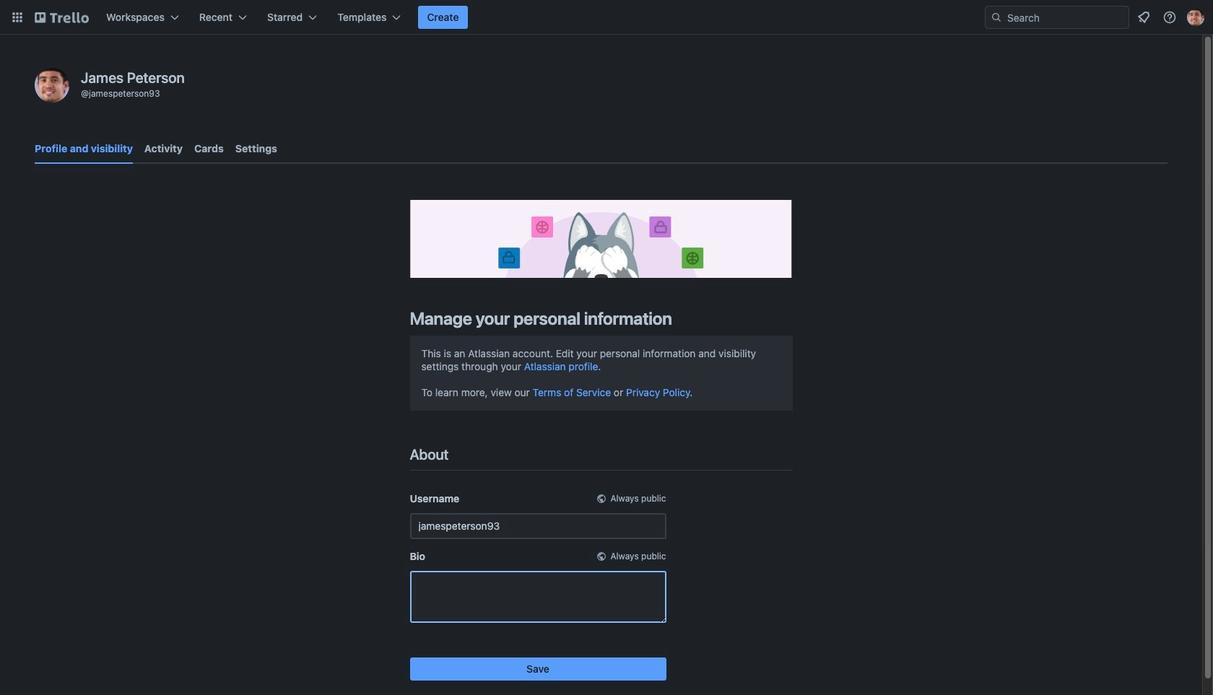 Task type: describe. For each thing, give the bounding box(es) containing it.
Search field
[[985, 6, 1130, 29]]

primary element
[[0, 0, 1213, 35]]

back to home image
[[35, 6, 89, 29]]

open information menu image
[[1163, 10, 1177, 25]]

0 horizontal spatial james peterson (jamespeterson93) image
[[35, 68, 69, 103]]

0 vertical spatial james peterson (jamespeterson93) image
[[1187, 9, 1205, 26]]



Task type: locate. For each thing, give the bounding box(es) containing it.
1 horizontal spatial james peterson (jamespeterson93) image
[[1187, 9, 1205, 26]]

0 notifications image
[[1135, 9, 1153, 26]]

None text field
[[410, 513, 666, 539], [410, 571, 666, 623], [410, 513, 666, 539], [410, 571, 666, 623]]

1 vertical spatial james peterson (jamespeterson93) image
[[35, 68, 69, 103]]

search image
[[991, 12, 1003, 23]]

james peterson (jamespeterson93) image right open information menu image
[[1187, 9, 1205, 26]]

james peterson (jamespeterson93) image
[[1187, 9, 1205, 26], [35, 68, 69, 103]]

james peterson (jamespeterson93) image down back to home image
[[35, 68, 69, 103]]



Task type: vqa. For each thing, say whether or not it's contained in the screenshot.
Create from template… image
no



